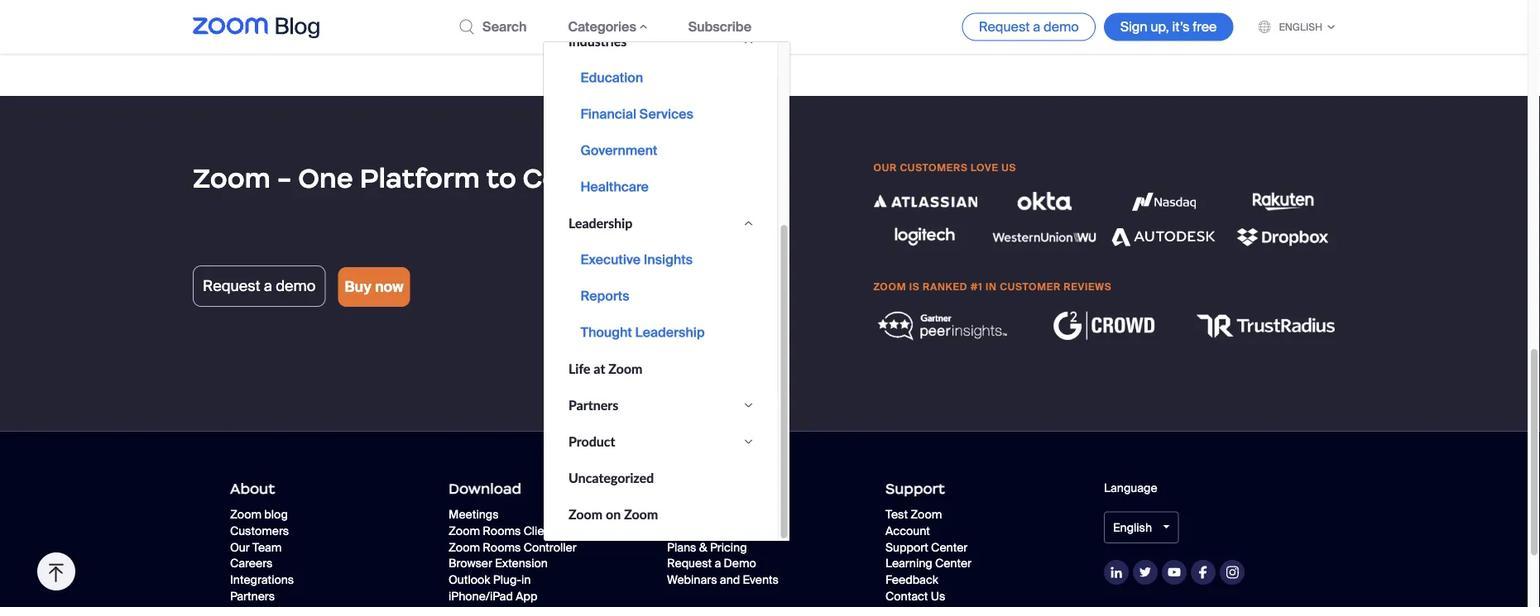 Task type: vqa. For each thing, say whether or not it's contained in the screenshot.


Task type: locate. For each thing, give the bounding box(es) containing it.
0 horizontal spatial our
[[230, 541, 250, 556]]

rooms up zoom rooms controller link
[[483, 524, 521, 540]]

zoom on zoom link
[[569, 497, 683, 533]]

1 vertical spatial request a demo
[[203, 277, 316, 296]]

center up learning center link
[[932, 541, 968, 556]]

demo
[[724, 557, 757, 572]]

pricing
[[710, 541, 747, 556]]

customers down zoom blog link
[[230, 524, 289, 540]]

0 vertical spatial request a demo
[[979, 18, 1080, 36]]

test zoom link
[[886, 508, 943, 523]]

1 horizontal spatial a
[[715, 557, 721, 572]]

0 vertical spatial our
[[874, 162, 897, 175]]

financial services
[[581, 105, 694, 123]]

test
[[886, 508, 908, 523]]

0 vertical spatial partners link
[[569, 388, 619, 424]]

account link
[[886, 524, 931, 540]]

1 vertical spatial our
[[230, 541, 250, 556]]

1 horizontal spatial english
[[1280, 20, 1323, 33]]

0 vertical spatial leadership
[[569, 215, 633, 231]]

services
[[640, 105, 694, 123]]

outlook plug-in link
[[449, 573, 531, 589]]

0 vertical spatial rooms
[[483, 524, 521, 540]]

us
[[1002, 162, 1017, 175], [931, 590, 946, 605]]

rooms down the "zoom rooms client" link
[[483, 541, 521, 556]]

us inside test zoom account support center learning center feedback contact us
[[931, 590, 946, 605]]

1 vertical spatial rooms
[[483, 541, 521, 556]]

twitter image
[[1140, 569, 1152, 579]]

search link
[[460, 18, 527, 36]]

product
[[569, 434, 616, 450]]

zoom inside zoom blog customers our team careers integrations partners
[[230, 508, 262, 523]]

webinars and events link
[[667, 573, 779, 589]]

partners link
[[569, 388, 619, 424], [230, 590, 275, 605]]

to
[[486, 161, 517, 195]]

our team link
[[230, 541, 282, 556]]

english inside popup button
[[1114, 521, 1155, 536]]

test zoom account support center learning center feedback contact us
[[886, 508, 972, 605]]

partners
[[569, 397, 619, 414], [230, 590, 275, 605]]

1 horizontal spatial partners
[[569, 397, 619, 414]]

sign up, it's free link
[[1104, 13, 1234, 41]]

0 horizontal spatial contact
[[667, 524, 710, 540]]

contact inside test zoom account support center learning center feedback contact us
[[886, 590, 929, 605]]

support down account link
[[886, 541, 929, 556]]

government link
[[581, 132, 658, 169]]

love
[[971, 162, 999, 175]]

zoom down meetings link
[[449, 524, 480, 540]]

industries
[[569, 33, 627, 49]]

1 vertical spatial support
[[886, 541, 929, 556]]

contact us link
[[886, 590, 946, 605]]

0 vertical spatial contact
[[667, 524, 710, 540]]

us right 'love'
[[1002, 162, 1017, 175]]

meetings link
[[449, 508, 499, 523]]

1 vertical spatial partners link
[[230, 590, 275, 605]]

demo left sign at top right
[[1044, 18, 1080, 36]]

english button
[[1259, 20, 1336, 33]]

0 horizontal spatial partners link
[[230, 590, 275, 605]]

blog
[[264, 508, 288, 523]]

life at zoom
[[569, 361, 643, 377]]

0 horizontal spatial english
[[1114, 521, 1155, 536]]

1 vertical spatial in
[[522, 573, 531, 589]]

0 horizontal spatial request
[[203, 277, 260, 296]]

2 vertical spatial request
[[667, 557, 712, 572]]

1 horizontal spatial leadership
[[636, 324, 705, 341]]

1 horizontal spatial request
[[667, 557, 712, 572]]

0 horizontal spatial a
[[264, 277, 272, 296]]

demo left the buy
[[276, 277, 316, 296]]

free
[[1193, 18, 1218, 36]]

1 vertical spatial contact
[[886, 590, 929, 605]]

in right #1
[[986, 281, 998, 294]]

executive insights
[[581, 251, 693, 269]]

0 vertical spatial request a demo link
[[963, 13, 1096, 41]]

buy now link
[[338, 268, 410, 308]]

support link
[[886, 481, 945, 499]]

zoom up the browser
[[449, 541, 480, 556]]

sign up, it's free
[[1121, 18, 1218, 36]]

0 horizontal spatial customers
[[230, 524, 289, 540]]

1 vertical spatial partners
[[230, 590, 275, 605]]

a
[[1034, 18, 1041, 36], [264, 277, 272, 296], [715, 557, 721, 572]]

now
[[375, 278, 404, 297]]

browser
[[449, 557, 493, 572]]

leadership up executive
[[569, 215, 633, 231]]

center
[[932, 541, 968, 556], [936, 557, 972, 572]]

1 vertical spatial english
[[1114, 521, 1155, 536]]

0 horizontal spatial in
[[522, 573, 531, 589]]

connect
[[523, 161, 641, 195]]

1 horizontal spatial request a demo link
[[963, 13, 1096, 41]]

healthcare
[[581, 178, 649, 196]]

insights
[[644, 251, 693, 269]]

industries link
[[569, 23, 627, 60]]

partners up product
[[569, 397, 619, 414]]

0 horizontal spatial us
[[931, 590, 946, 605]]

demo
[[1044, 18, 1080, 36], [276, 277, 316, 296]]

youtube image
[[1168, 569, 1182, 578]]

0 horizontal spatial leadership
[[569, 215, 633, 231]]

government
[[581, 142, 658, 159]]

1 vertical spatial demo
[[276, 277, 316, 296]]

1 vertical spatial a
[[264, 277, 272, 296]]

2 support from the top
[[886, 541, 929, 556]]

subscribe link
[[689, 18, 752, 36]]

controller
[[524, 541, 577, 556]]

our inside zoom blog customers our team careers integrations partners
[[230, 541, 250, 556]]

contact down feedback
[[886, 590, 929, 605]]

plans
[[667, 541, 697, 556]]

us down feedback
[[931, 590, 946, 605]]

extension
[[495, 557, 548, 572]]

zoom inside test zoom account support center learning center feedback contact us
[[911, 508, 943, 523]]

in inside meetings zoom rooms client zoom rooms controller browser extension outlook plug-in iphone/ipad app
[[522, 573, 531, 589]]

zoom left on
[[569, 507, 603, 523]]

zoom up account
[[911, 508, 943, 523]]

zoom blog link
[[230, 508, 288, 523]]

contact
[[667, 524, 710, 540], [886, 590, 929, 605]]

support up test zoom link
[[886, 481, 945, 499]]

request
[[979, 18, 1030, 36], [203, 277, 260, 296], [667, 557, 712, 572]]

financial
[[581, 105, 637, 123]]

0 vertical spatial partners
[[569, 397, 619, 414]]

0 vertical spatial demo
[[1044, 18, 1080, 36]]

1 rooms from the top
[[483, 524, 521, 540]]

0 vertical spatial support
[[886, 481, 945, 499]]

1 horizontal spatial partners link
[[569, 388, 619, 424]]

product link
[[569, 424, 616, 460]]

our
[[874, 162, 897, 175], [230, 541, 250, 556]]

1 horizontal spatial demo
[[1044, 18, 1080, 36]]

english
[[1280, 20, 1323, 33], [1114, 521, 1155, 536]]

1 horizontal spatial us
[[1002, 162, 1017, 175]]

customers left 'love'
[[900, 162, 968, 175]]

2 vertical spatial a
[[715, 557, 721, 572]]

about
[[230, 481, 275, 499]]

1 support from the top
[[886, 481, 945, 499]]

thought leadership
[[581, 324, 705, 341]]

0 vertical spatial customers
[[900, 162, 968, 175]]

request a demo
[[979, 18, 1080, 36], [203, 277, 316, 296]]

1 vertical spatial us
[[931, 590, 946, 605]]

contact up "plans"
[[667, 524, 710, 540]]

1 horizontal spatial contact
[[886, 590, 929, 605]]

0 vertical spatial request
[[979, 18, 1030, 36]]

1 vertical spatial center
[[936, 557, 972, 572]]

leadership
[[569, 215, 633, 231], [636, 324, 705, 341]]

feedback link
[[886, 573, 939, 589]]

0 horizontal spatial demo
[[276, 277, 316, 296]]

0 horizontal spatial request a demo link
[[193, 266, 326, 308]]

leadership up life at zoom link
[[636, 324, 705, 341]]

partners link down integrations
[[230, 590, 275, 605]]

0 vertical spatial us
[[1002, 162, 1017, 175]]

categories button
[[568, 18, 647, 36]]

1 vertical spatial customers
[[230, 524, 289, 540]]

center down "support center" "link"
[[936, 557, 972, 572]]

about link
[[230, 481, 275, 499]]

1 vertical spatial leadership
[[636, 324, 705, 341]]

subscribe
[[689, 18, 752, 36]]

partners down integrations
[[230, 590, 275, 605]]

education link
[[581, 60, 643, 96]]

zoom rooms controller link
[[449, 541, 577, 556]]

in up app
[[522, 573, 531, 589]]

partners link up product
[[569, 388, 619, 424]]

up,
[[1151, 18, 1170, 36]]

1 horizontal spatial in
[[986, 281, 998, 294]]

0 horizontal spatial partners
[[230, 590, 275, 605]]

0 vertical spatial english
[[1280, 20, 1323, 33]]

feedback
[[886, 573, 939, 589]]

0 vertical spatial a
[[1034, 18, 1041, 36]]

1 horizontal spatial our
[[874, 162, 897, 175]]

contact sales link
[[667, 524, 742, 540]]

zoom up customers link
[[230, 508, 262, 523]]



Task type: describe. For each thing, give the bounding box(es) containing it.
contact sales plans & pricing request a demo webinars and events
[[667, 524, 779, 589]]

is
[[910, 281, 920, 294]]

at
[[594, 361, 606, 377]]

zoom - one platform to connect
[[193, 161, 641, 195]]

english for english dropdown button
[[1280, 20, 1323, 33]]

customers link
[[230, 524, 289, 540]]

support inside test zoom account support center learning center feedback contact us
[[886, 541, 929, 556]]

zoom on zoom
[[569, 507, 658, 523]]

categories element
[[543, 23, 791, 542]]

0 horizontal spatial request a demo
[[203, 277, 316, 296]]

instagram image
[[1226, 567, 1240, 580]]

iphone/ipad app link
[[449, 590, 538, 605]]

download
[[449, 481, 522, 499]]

outlook
[[449, 573, 491, 589]]

contact inside 'contact sales plans & pricing request a demo webinars and events'
[[667, 524, 710, 540]]

learning center link
[[886, 557, 972, 572]]

request a demo link
[[667, 557, 757, 572]]

thought leadership link
[[581, 315, 705, 351]]

iphone/ipad
[[449, 590, 513, 605]]

1 horizontal spatial customers
[[900, 162, 968, 175]]

meetings zoom rooms client zoom rooms controller browser extension outlook plug-in iphone/ipad app
[[449, 508, 577, 605]]

buy now
[[345, 278, 404, 297]]

and
[[720, 573, 740, 589]]

1 horizontal spatial request a demo
[[979, 18, 1080, 36]]

-
[[277, 161, 292, 195]]

client
[[524, 524, 555, 540]]

zoom left is
[[874, 281, 907, 294]]

on
[[606, 507, 621, 523]]

english button
[[1105, 512, 1179, 545]]

categories
[[568, 18, 637, 36]]

sales
[[713, 524, 742, 540]]

0 vertical spatial center
[[932, 541, 968, 556]]

reports
[[581, 288, 630, 305]]

integrations link
[[230, 573, 294, 589]]

plug-
[[493, 573, 522, 589]]

team
[[253, 541, 282, 556]]

our customers love us
[[874, 162, 1017, 175]]

app
[[516, 590, 538, 605]]

english for english popup button on the bottom of page
[[1114, 521, 1155, 536]]

1 vertical spatial request
[[203, 277, 260, 296]]

life
[[569, 361, 591, 377]]

0 vertical spatial in
[[986, 281, 998, 294]]

executive insights link
[[581, 242, 693, 278]]

2 rooms from the top
[[483, 541, 521, 556]]

life at zoom link
[[569, 351, 668, 388]]

webinars
[[667, 573, 717, 589]]

one
[[298, 161, 353, 195]]

meetings
[[449, 508, 499, 523]]

facebook image
[[1200, 567, 1208, 580]]

zoom rooms client link
[[449, 524, 555, 540]]

zoom left -
[[193, 161, 271, 195]]

search
[[483, 18, 527, 36]]

customers inside zoom blog customers our team careers integrations partners
[[230, 524, 289, 540]]

#1
[[971, 281, 983, 294]]

platform
[[360, 161, 480, 195]]

browser extension link
[[449, 557, 548, 572]]

careers
[[230, 557, 273, 572]]

financial services link
[[581, 96, 694, 132]]

customer
[[1000, 281, 1061, 294]]

request inside 'contact sales plans & pricing request a demo webinars and events'
[[667, 557, 712, 572]]

reports link
[[581, 278, 630, 315]]

education
[[581, 69, 643, 86]]

uncategorized link
[[569, 460, 679, 497]]

executive
[[581, 251, 641, 269]]

plans & pricing link
[[667, 541, 747, 556]]

support center link
[[886, 541, 968, 556]]

a inside 'contact sales plans & pricing request a demo webinars and events'
[[715, 557, 721, 572]]

zoom blog customers our team careers integrations partners
[[230, 508, 294, 605]]

partners inside categories element
[[569, 397, 619, 414]]

1 vertical spatial request a demo link
[[193, 266, 326, 308]]

learning
[[886, 557, 933, 572]]

ranked
[[923, 281, 968, 294]]

zoom right on
[[624, 507, 658, 523]]

sign
[[1121, 18, 1148, 36]]

2 horizontal spatial a
[[1034, 18, 1041, 36]]

&
[[699, 541, 708, 556]]

reviews
[[1064, 281, 1112, 294]]

zoom is ranked #1 in customer reviews
[[874, 281, 1112, 294]]

it's
[[1173, 18, 1190, 36]]

events
[[743, 573, 779, 589]]

thought
[[581, 324, 632, 341]]

integrations
[[230, 573, 294, 589]]

careers link
[[230, 557, 273, 572]]

download link
[[449, 481, 522, 499]]

partners inside zoom blog customers our team careers integrations partners
[[230, 590, 275, 605]]

account
[[886, 524, 931, 540]]

zoom right at
[[609, 361, 643, 377]]

2 horizontal spatial request
[[979, 18, 1030, 36]]

leadership link
[[569, 205, 633, 242]]

uncategorized
[[569, 470, 654, 486]]

healthcare link
[[581, 169, 649, 205]]

linkedin image
[[1111, 568, 1123, 579]]



